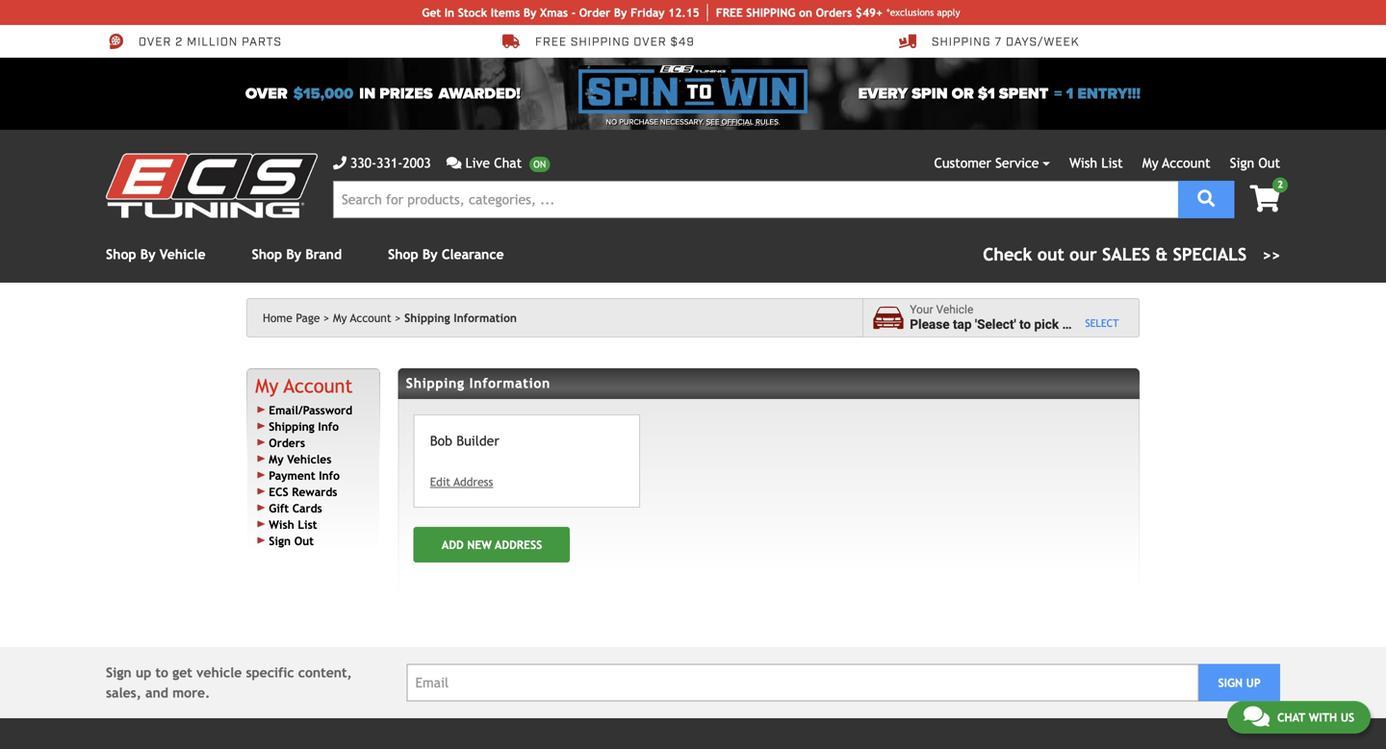 Task type: vqa. For each thing, say whether or not it's contained in the screenshot.
wish
yes



Task type: locate. For each thing, give the bounding box(es) containing it.
by left brand
[[286, 247, 301, 262]]

get
[[422, 6, 441, 19]]

ecs tuning image
[[106, 154, 318, 218]]

content,
[[298, 666, 352, 681]]

to left get
[[155, 666, 168, 681]]

by
[[524, 6, 537, 19], [614, 6, 627, 19], [140, 247, 156, 262], [286, 247, 301, 262], [422, 247, 438, 262]]

email/password
[[269, 404, 352, 417]]

wish list link down gift cards link
[[269, 518, 317, 532]]

orders inside my account email/password shipping info orders my vehicles payment info ecs rewards gift cards wish list sign out
[[269, 436, 305, 450]]

address right new
[[495, 538, 542, 552]]

home
[[263, 311, 292, 325]]

0 vertical spatial 2
[[175, 34, 183, 50]]

0 vertical spatial my account link
[[1143, 155, 1211, 171]]

2
[[175, 34, 183, 50], [1278, 179, 1283, 190]]

comments image inside chat with us link
[[1244, 706, 1270, 729]]

2 vertical spatial account
[[284, 375, 353, 397]]

shipping up orders link
[[269, 420, 315, 434]]

vehicle inside your vehicle please tap 'select' to pick a vehicle
[[1073, 317, 1114, 333]]

sign
[[1230, 155, 1255, 171], [269, 535, 291, 548], [106, 666, 132, 681], [1218, 677, 1243, 690]]

0 horizontal spatial vehicle
[[196, 666, 242, 681]]

sign inside button
[[1218, 677, 1243, 690]]

sales & specials
[[1102, 245, 1247, 265]]

my account link up email/password
[[255, 375, 353, 397]]

0 vertical spatial wish list link
[[1070, 155, 1123, 171]]

account inside my account email/password shipping info orders my vehicles payment info ecs rewards gift cards wish list sign out
[[284, 375, 353, 397]]

1 vertical spatial address
[[495, 538, 542, 552]]

330-
[[350, 155, 377, 171]]

info up rewards
[[319, 469, 340, 483]]

my account for home page
[[333, 311, 391, 325]]

0 horizontal spatial comments image
[[446, 156, 462, 170]]

stock
[[458, 6, 487, 19]]

over for over 2 million parts
[[139, 34, 172, 50]]

add
[[442, 538, 464, 552]]

1 vertical spatial my account
[[333, 311, 391, 325]]

payment
[[269, 469, 315, 483]]

new
[[467, 538, 492, 552]]

vehicle inside your vehicle please tap 'select' to pick a vehicle
[[936, 303, 974, 317]]

info down email/password
[[318, 420, 339, 434]]

shipping information down clearance
[[404, 311, 517, 325]]

by right order
[[614, 6, 627, 19]]

address inside add new address button
[[495, 538, 542, 552]]

necessary.
[[660, 117, 704, 127]]

and
[[145, 686, 168, 701]]

address inside edit address link
[[454, 475, 493, 489]]

vehicle down ecs tuning 'image'
[[160, 247, 206, 262]]

over for over $15,000 in prizes
[[245, 85, 288, 103]]

out
[[1259, 155, 1280, 171], [294, 535, 314, 548]]

up up chat with us link
[[1246, 677, 1261, 690]]

over 2 million parts link
[[106, 33, 282, 50]]

phone image
[[333, 156, 347, 170]]

1 vertical spatial my account link
[[333, 311, 401, 325]]

&
[[1156, 245, 1168, 265]]

no purchase necessary. see official rules .
[[606, 117, 780, 127]]

specific
[[246, 666, 294, 681]]

1 horizontal spatial list
[[1102, 155, 1123, 171]]

wish list link
[[1070, 155, 1123, 171], [269, 518, 317, 532]]

get in stock items by xmas - order by friday 12.15
[[422, 6, 700, 19]]

ecs
[[269, 486, 288, 499]]

edit address
[[430, 475, 493, 489]]

0 vertical spatial to
[[1020, 317, 1031, 333]]

sign for sign up to get vehicle specific content, sales, and more.
[[106, 666, 132, 681]]

comments image for chat
[[1244, 706, 1270, 729]]

1 horizontal spatial vehicle
[[1073, 317, 1114, 333]]

my account up search image
[[1143, 155, 1211, 171]]

0 vertical spatial my account
[[1143, 155, 1211, 171]]

up up and
[[136, 666, 151, 681]]

comments image inside live chat link
[[446, 156, 462, 170]]

shipping down shop by clearance
[[404, 311, 450, 325]]

purchase
[[619, 117, 658, 127]]

3 shop from the left
[[388, 247, 418, 262]]

my account right page on the top left of page
[[333, 311, 391, 325]]

comments image left live
[[446, 156, 462, 170]]

out up 2 link
[[1259, 155, 1280, 171]]

wish list link down entry!!!
[[1070, 155, 1123, 171]]

1 vertical spatial comments image
[[1244, 706, 1270, 729]]

1 horizontal spatial up
[[1246, 677, 1261, 690]]

your vehicle please tap 'select' to pick a vehicle
[[910, 303, 1114, 333]]

2 horizontal spatial shop
[[388, 247, 418, 262]]

1 horizontal spatial comments image
[[1244, 706, 1270, 729]]

1 vertical spatial wish list link
[[269, 518, 317, 532]]

more.
[[172, 686, 210, 701]]

1 vertical spatial wish
[[269, 518, 294, 532]]

up inside button
[[1246, 677, 1261, 690]]

select
[[1085, 317, 1119, 330]]

pick
[[1034, 317, 1059, 333]]

Search text field
[[333, 181, 1179, 219]]

tap
[[953, 317, 972, 333]]

sign up 2 link
[[1230, 155, 1255, 171]]

my right page on the top left of page
[[333, 311, 347, 325]]

1 vertical spatial list
[[298, 518, 317, 532]]

sign out link
[[1230, 155, 1280, 171], [269, 535, 314, 548]]

a
[[1062, 317, 1069, 333]]

address right edit
[[454, 475, 493, 489]]

0 horizontal spatial over
[[139, 34, 172, 50]]

information down clearance
[[454, 311, 517, 325]]

list
[[1102, 155, 1123, 171], [298, 518, 317, 532]]

0 vertical spatial over
[[139, 34, 172, 50]]

vehicle right a
[[1073, 317, 1114, 333]]

shipping
[[571, 34, 630, 50]]

0 vertical spatial address
[[454, 475, 493, 489]]

shopping cart image
[[1250, 185, 1280, 212]]

1 vertical spatial chat
[[1277, 711, 1306, 725]]

1 vertical spatial vehicle
[[196, 666, 242, 681]]

0 vertical spatial account
[[1162, 155, 1211, 171]]

0 vertical spatial sign out link
[[1230, 155, 1280, 171]]

0 horizontal spatial wish list link
[[269, 518, 317, 532]]

wish right service
[[1070, 155, 1098, 171]]

0 horizontal spatial out
[[294, 535, 314, 548]]

1 horizontal spatial out
[[1259, 155, 1280, 171]]

wish inside my account email/password shipping info orders my vehicles payment info ecs rewards gift cards wish list sign out
[[269, 518, 294, 532]]

up for sign up
[[1246, 677, 1261, 690]]

vehicle
[[160, 247, 206, 262], [936, 303, 974, 317]]

live chat
[[465, 155, 522, 171]]

0 horizontal spatial shop
[[106, 247, 136, 262]]

orders right on
[[816, 6, 852, 19]]

shipping information
[[404, 311, 517, 325], [406, 376, 551, 391]]

wish list
[[1070, 155, 1123, 171]]

free shipping over $49 link
[[503, 33, 695, 50]]

account right page on the top left of page
[[350, 311, 391, 325]]

0 horizontal spatial orders
[[269, 436, 305, 450]]

comments image
[[446, 156, 462, 170], [1244, 706, 1270, 729]]

comments image down sign up button
[[1244, 706, 1270, 729]]

sign out link up 2 link
[[1230, 155, 1280, 171]]

0 vertical spatial orders
[[816, 6, 852, 19]]

my account link up search image
[[1143, 155, 1211, 171]]

1 vertical spatial orders
[[269, 436, 305, 450]]

prizes
[[380, 85, 433, 103]]

1 vertical spatial over
[[245, 85, 288, 103]]

0 horizontal spatial address
[[454, 475, 493, 489]]

0 horizontal spatial list
[[298, 518, 317, 532]]

sales & specials link
[[983, 242, 1280, 268]]

sign inside sign up to get vehicle specific content, sales, and more.
[[106, 666, 132, 681]]

up
[[136, 666, 151, 681], [1246, 677, 1261, 690]]

rewards
[[292, 486, 337, 499]]

official
[[722, 117, 754, 127]]

shipping
[[932, 34, 991, 50], [404, 311, 450, 325], [406, 376, 465, 391], [269, 420, 315, 434]]

*exclusions apply link
[[887, 5, 960, 20]]

1 vertical spatial to
[[155, 666, 168, 681]]

shipping up bob
[[406, 376, 465, 391]]

2 left the million
[[175, 34, 183, 50]]

my
[[1143, 155, 1159, 171], [333, 311, 347, 325], [255, 375, 279, 397], [269, 453, 284, 466]]

0 horizontal spatial chat
[[494, 155, 522, 171]]

sign up chat with us link
[[1218, 677, 1243, 690]]

over left the million
[[139, 34, 172, 50]]

12.15
[[668, 6, 700, 19]]

chat right live
[[494, 155, 522, 171]]

sign down gift
[[269, 535, 291, 548]]

sign out link down gift cards link
[[269, 535, 314, 548]]

1 vertical spatial account
[[350, 311, 391, 325]]

by left clearance
[[422, 247, 438, 262]]

sign for sign up
[[1218, 677, 1243, 690]]

0 horizontal spatial wish
[[269, 518, 294, 532]]

shipping information up builder
[[406, 376, 551, 391]]

1 horizontal spatial vehicle
[[936, 303, 974, 317]]

=
[[1054, 85, 1062, 103]]

comments image for live
[[446, 156, 462, 170]]

gift cards link
[[269, 502, 322, 515]]

0 horizontal spatial 2
[[175, 34, 183, 50]]

1 horizontal spatial to
[[1020, 317, 1031, 333]]

0 vertical spatial list
[[1102, 155, 1123, 171]]

my account link right page on the top left of page
[[333, 311, 401, 325]]

free
[[716, 6, 743, 19]]

1 horizontal spatial orders
[[816, 6, 852, 19]]

bob
[[430, 433, 452, 449]]

edit address link
[[430, 473, 493, 491]]

over down parts
[[245, 85, 288, 103]]

0 horizontal spatial vehicle
[[160, 247, 206, 262]]

chat with us link
[[1227, 702, 1371, 735]]

spin
[[912, 85, 948, 103]]

$49+
[[856, 6, 883, 19]]

1 vertical spatial vehicle
[[936, 303, 974, 317]]

1 shop from the left
[[106, 247, 136, 262]]

shop for shop by clearance
[[388, 247, 418, 262]]

0 vertical spatial wish
[[1070, 155, 1098, 171]]

1 vertical spatial 2
[[1278, 179, 1283, 190]]

spent
[[999, 85, 1049, 103]]

vehicle up the "more."
[[196, 666, 242, 681]]

days/week
[[1006, 34, 1079, 50]]

sign up sales,
[[106, 666, 132, 681]]

every spin or $1 spent = 1 entry!!!
[[858, 85, 1141, 103]]

sign up button
[[1199, 665, 1280, 702]]

my right wish list
[[1143, 155, 1159, 171]]

1 horizontal spatial over
[[245, 85, 288, 103]]

0 horizontal spatial sign out link
[[269, 535, 314, 548]]

to left pick
[[1020, 317, 1031, 333]]

free shipping over $49
[[535, 34, 695, 50]]

2 down sign out
[[1278, 179, 1283, 190]]

0 vertical spatial chat
[[494, 155, 522, 171]]

shop
[[106, 247, 136, 262], [252, 247, 282, 262], [388, 247, 418, 262]]

my account for wish list
[[1143, 155, 1211, 171]]

2 shop from the left
[[252, 247, 282, 262]]

wish down gift
[[269, 518, 294, 532]]

vehicle up tap
[[936, 303, 974, 317]]

chat inside live chat link
[[494, 155, 522, 171]]

to inside your vehicle please tap 'select' to pick a vehicle
[[1020, 317, 1031, 333]]

account for list
[[1162, 155, 1211, 171]]

search image
[[1198, 190, 1215, 207]]

up for sign up to get vehicle specific content, sales, and more.
[[136, 666, 151, 681]]

free ship ping on orders $49+ *exclusions apply
[[716, 6, 960, 19]]

chat
[[494, 155, 522, 171], [1277, 711, 1306, 725]]

out inside my account email/password shipping info orders my vehicles payment info ecs rewards gift cards wish list sign out
[[294, 535, 314, 548]]

1 horizontal spatial wish list link
[[1070, 155, 1123, 171]]

edit
[[430, 475, 451, 489]]

wish
[[1070, 155, 1098, 171], [269, 518, 294, 532]]

2 vertical spatial my account link
[[255, 375, 353, 397]]

orders up my vehicles link
[[269, 436, 305, 450]]

1 horizontal spatial my account
[[1143, 155, 1211, 171]]

0 horizontal spatial to
[[155, 666, 168, 681]]

cards
[[292, 502, 322, 515]]

account up search image
[[1162, 155, 1211, 171]]

up inside sign up to get vehicle specific content, sales, and more.
[[136, 666, 151, 681]]

orders link
[[269, 436, 305, 450]]

out down cards
[[294, 535, 314, 548]]

list down cards
[[298, 518, 317, 532]]

0 vertical spatial information
[[454, 311, 517, 325]]

by down ecs tuning 'image'
[[140, 247, 156, 262]]

*exclusions
[[887, 7, 934, 18]]

account for page
[[350, 311, 391, 325]]

1 horizontal spatial address
[[495, 538, 542, 552]]

1 horizontal spatial shop
[[252, 247, 282, 262]]

0 horizontal spatial up
[[136, 666, 151, 681]]

account up email/password
[[284, 375, 353, 397]]

information up builder
[[469, 376, 551, 391]]

1 vertical spatial out
[[294, 535, 314, 548]]

chat left with
[[1277, 711, 1306, 725]]

list down entry!!!
[[1102, 155, 1123, 171]]

over
[[139, 34, 172, 50], [245, 85, 288, 103]]

0 horizontal spatial my account
[[333, 311, 391, 325]]

0 vertical spatial comments image
[[446, 156, 462, 170]]

ecs rewards link
[[269, 486, 337, 499]]

0 vertical spatial vehicle
[[1073, 317, 1114, 333]]

.
[[779, 117, 780, 127]]

1 horizontal spatial 2
[[1278, 179, 1283, 190]]

1 horizontal spatial chat
[[1277, 711, 1306, 725]]



Task type: describe. For each thing, give the bounding box(es) containing it.
1 horizontal spatial sign out link
[[1230, 155, 1280, 171]]

1 vertical spatial info
[[319, 469, 340, 483]]

by for shop by clearance
[[422, 247, 438, 262]]

330-331-2003 link
[[333, 153, 431, 173]]

shop by clearance
[[388, 247, 504, 262]]

sign out
[[1230, 155, 1280, 171]]

home page
[[263, 311, 320, 325]]

331-
[[377, 155, 403, 171]]

shipping inside my account email/password shipping info orders my vehicles payment info ecs rewards gift cards wish list sign out
[[269, 420, 315, 434]]

sign for sign out
[[1230, 155, 1255, 171]]

over $15,000 in prizes
[[245, 85, 433, 103]]

my down orders link
[[269, 453, 284, 466]]

my vehicles link
[[269, 453, 332, 466]]

shop by brand
[[252, 247, 342, 262]]

over 2 million parts
[[139, 34, 282, 50]]

apply
[[937, 7, 960, 18]]

ecs tuning 'spin to win' contest logo image
[[579, 65, 808, 114]]

shop for shop by vehicle
[[106, 247, 136, 262]]

add new address
[[442, 538, 542, 552]]

every
[[858, 85, 908, 103]]

7
[[995, 34, 1002, 50]]

shop by vehicle
[[106, 247, 206, 262]]

no
[[606, 117, 617, 127]]

live
[[465, 155, 490, 171]]

by for shop by vehicle
[[140, 247, 156, 262]]

in
[[359, 85, 376, 103]]

million
[[187, 34, 238, 50]]

gift
[[269, 502, 289, 515]]

chat with us
[[1277, 711, 1355, 725]]

my up email/password
[[255, 375, 279, 397]]

-
[[572, 6, 576, 19]]

email/password link
[[269, 404, 352, 417]]

list inside my account email/password shipping info orders my vehicles payment info ecs rewards gift cards wish list sign out
[[298, 518, 317, 532]]

$15,000
[[293, 85, 354, 103]]

330-331-2003
[[350, 155, 431, 171]]

2 inside 2 link
[[1278, 179, 1283, 190]]

to inside sign up to get vehicle specific content, sales, and more.
[[155, 666, 168, 681]]

1 vertical spatial shipping information
[[406, 376, 551, 391]]

shop by brand link
[[252, 247, 342, 262]]

by for shop by brand
[[286, 247, 301, 262]]

shipping 7 days/week link
[[899, 33, 1079, 50]]

see official rules link
[[706, 116, 779, 128]]

service
[[996, 155, 1039, 171]]

us
[[1341, 711, 1355, 725]]

by left xmas
[[524, 6, 537, 19]]

on
[[799, 6, 813, 19]]

rules
[[756, 117, 779, 127]]

customer service button
[[934, 153, 1050, 173]]

order
[[579, 6, 611, 19]]

customer service
[[934, 155, 1039, 171]]

select link
[[1085, 317, 1119, 330]]

add new address button
[[414, 527, 570, 563]]

sales
[[1102, 245, 1151, 265]]

1 vertical spatial information
[[469, 376, 551, 391]]

shipping down apply
[[932, 34, 991, 50]]

ping
[[770, 6, 796, 19]]

bob builder
[[430, 433, 499, 449]]

entry!!!
[[1078, 85, 1141, 103]]

vehicle inside sign up to get vehicle specific content, sales, and more.
[[196, 666, 242, 681]]

Email email field
[[407, 665, 1199, 702]]

0 vertical spatial shipping information
[[404, 311, 517, 325]]

shipping 7 days/week
[[932, 34, 1079, 50]]

brand
[[306, 247, 342, 262]]

1 vertical spatial sign out link
[[269, 535, 314, 548]]

'select'
[[975, 317, 1016, 333]]

vehicles
[[287, 453, 332, 466]]

shop for shop by brand
[[252, 247, 282, 262]]

in
[[445, 6, 455, 19]]

your
[[910, 303, 933, 317]]

sales,
[[106, 686, 141, 701]]

my account link for wish list
[[1143, 155, 1211, 171]]

free
[[535, 34, 567, 50]]

page
[[296, 311, 320, 325]]

0 vertical spatial info
[[318, 420, 339, 434]]

customer
[[934, 155, 992, 171]]

1
[[1066, 85, 1074, 103]]

chat inside chat with us link
[[1277, 711, 1306, 725]]

shop by vehicle link
[[106, 247, 206, 262]]

2 inside over 2 million parts link
[[175, 34, 183, 50]]

$49
[[671, 34, 695, 50]]

sign up to get vehicle specific content, sales, and more.
[[106, 666, 352, 701]]

payment info link
[[269, 469, 340, 483]]

my account link for home page
[[333, 311, 401, 325]]

specials
[[1173, 245, 1247, 265]]

1 horizontal spatial wish
[[1070, 155, 1098, 171]]

builder
[[457, 433, 499, 449]]

over
[[634, 34, 667, 50]]

friday
[[631, 6, 665, 19]]

2003
[[403, 155, 431, 171]]

with
[[1309, 711, 1337, 725]]

0 vertical spatial out
[[1259, 155, 1280, 171]]

shipping info link
[[269, 420, 339, 434]]

sign inside my account email/password shipping info orders my vehicles payment info ecs rewards gift cards wish list sign out
[[269, 535, 291, 548]]

sign up
[[1218, 677, 1261, 690]]

live chat link
[[446, 153, 550, 173]]

0 vertical spatial vehicle
[[160, 247, 206, 262]]



